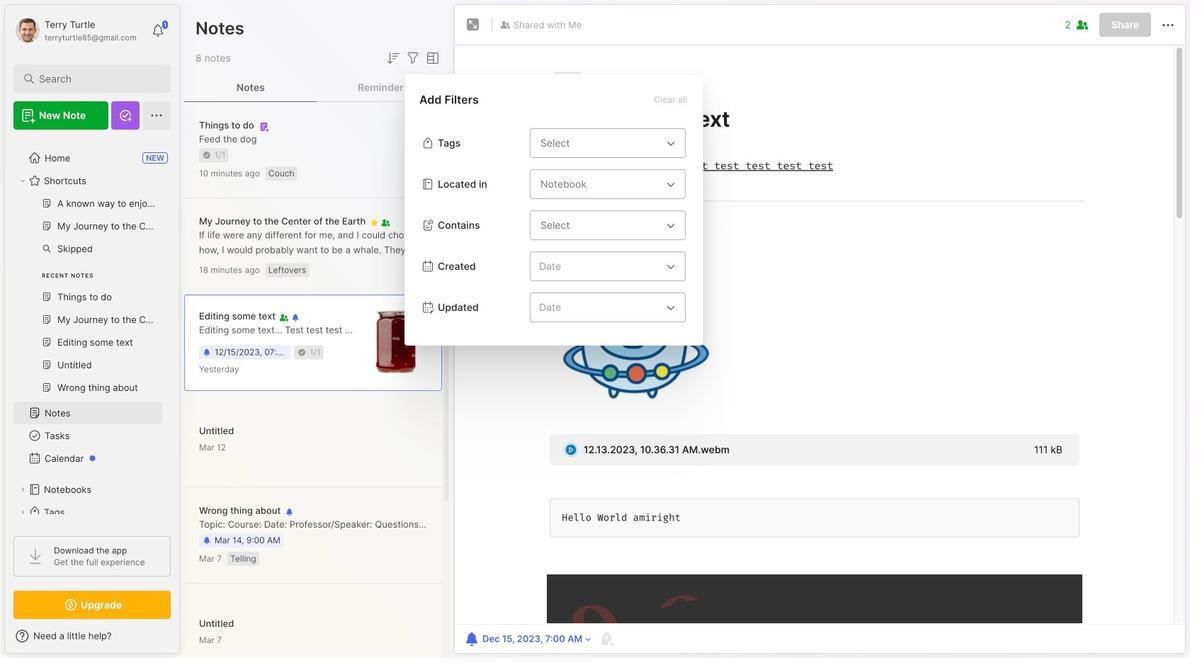 Task type: locate. For each thing, give the bounding box(es) containing it.
 input text field for located in field
[[539, 176, 662, 193]]

2  input text field from the top
[[539, 176, 662, 193]]

tree
[[5, 138, 179, 577]]

tab list
[[184, 74, 450, 102]]

expand note image
[[465, 16, 482, 33]]

1  input text field from the top
[[539, 135, 662, 152]]

 Date picker field
[[530, 252, 696, 281], [530, 293, 696, 322]]

2 vertical spatial  input text field
[[539, 217, 662, 234]]

none search field inside main element
[[39, 70, 152, 87]]

None search field
[[39, 70, 152, 87]]

 input text field inside tags field
[[539, 135, 662, 152]]

 input text field up the contains field
[[539, 176, 662, 193]]

0 vertical spatial  date picker field
[[530, 252, 696, 281]]

 input text field inside located in field
[[539, 176, 662, 193]]

 input text field down located in field
[[539, 217, 662, 234]]

2  date picker field from the top
[[530, 293, 696, 322]]

1 vertical spatial  input text field
[[539, 176, 662, 193]]

expand notebooks image
[[18, 485, 27, 494]]

add tag image
[[598, 631, 615, 648]]

Edit reminder field
[[462, 629, 593, 649]]

1  date picker field from the top
[[530, 252, 696, 281]]

group
[[13, 192, 162, 407]]

group inside main element
[[13, 192, 162, 407]]

 input text field up located in field
[[539, 135, 662, 152]]

 input text field for tags field
[[539, 135, 662, 152]]

More actions field
[[1160, 16, 1177, 34]]

3  input text field from the top
[[539, 217, 662, 234]]

 input text field inside the contains field
[[539, 217, 662, 234]]

0 vertical spatial  input text field
[[539, 135, 662, 152]]

Contains field
[[530, 210, 686, 240]]

more actions image
[[1160, 17, 1177, 34]]

Account field
[[13, 16, 136, 45]]

 input text field
[[539, 135, 662, 152], [539, 176, 662, 193], [539, 217, 662, 234]]

1 vertical spatial  date picker field
[[530, 293, 696, 322]]



Task type: describe. For each thing, give the bounding box(es) containing it.
note window element
[[454, 4, 1186, 657]]

add filters image
[[405, 50, 422, 67]]

Add filters field
[[405, 50, 422, 67]]

Tags field
[[530, 128, 686, 158]]

main element
[[0, 0, 184, 658]]

Note Editor text field
[[455, 45, 1185, 624]]

tree inside main element
[[5, 138, 179, 577]]

 input text field for the contains field
[[539, 217, 662, 234]]

Located in field
[[530, 169, 686, 199]]

expand tags image
[[18, 508, 27, 516]]

View options field
[[422, 50, 441, 67]]

click to collapse image
[[179, 632, 190, 649]]

thumbnail image
[[365, 311, 427, 373]]

Search text field
[[39, 72, 152, 86]]

WHAT'S NEW field
[[5, 625, 179, 648]]

Sort options field
[[385, 50, 402, 67]]



Task type: vqa. For each thing, say whether or not it's contained in the screenshot.
'search box'
yes



